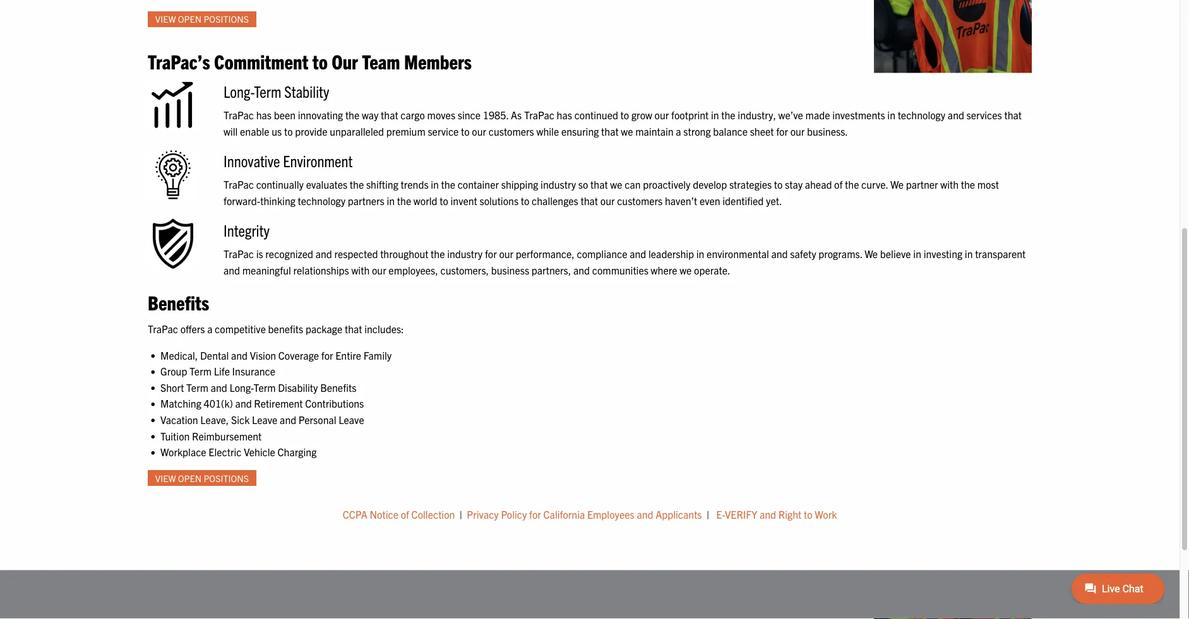 Task type: locate. For each thing, give the bounding box(es) containing it.
and down retirement
[[280, 414, 296, 426]]

for
[[777, 125, 788, 137], [485, 248, 497, 260], [321, 349, 333, 362], [530, 508, 541, 521]]

innovating
[[298, 109, 343, 121]]

| left privacy
[[460, 508, 462, 521]]

trapac
[[224, 109, 254, 121], [524, 109, 555, 121], [224, 178, 254, 191], [224, 248, 254, 260], [148, 323, 178, 335]]

customers down can
[[617, 194, 663, 207]]

to left the grow
[[621, 109, 629, 121]]

technology left the services
[[898, 109, 946, 121]]

1 vertical spatial open
[[178, 472, 202, 484]]

long- inside medical, dental and vision coverage for entire family group term life insurance short term and long-term disability benefits matching 401(k) and retirement contributions vacation leave, sick leave and personal leave tuition reimbursement workplace electric vehicle charging
[[230, 381, 254, 394]]

2 open from the top
[[178, 472, 202, 484]]

technology inside trapac has been innovating the way that cargo moves since 1985. as trapac has continued to grow our footprint in the industry, we've made investments in technology and services that will enable us to provide unparalleled premium service to our customers while ensuring that we maintain a strong balance sheet for our business.
[[898, 109, 946, 121]]

positions for first view open positions link
[[204, 13, 249, 25]]

vision
[[250, 349, 276, 362]]

trapac is recognized and respected throughout the industry for our performance, compliance and leadership in environmental and safety programs. we believe in investing in transparent and meaningful relationships with our employees, customers, business partners, and communities where we operate.
[[224, 248, 1026, 277]]

even
[[700, 194, 721, 207]]

to down shipping
[[521, 194, 530, 207]]

and left the services
[[948, 109, 965, 121]]

long- down commitment
[[224, 81, 254, 101]]

2 | from the left
[[707, 508, 710, 521]]

view down workplace
[[155, 472, 176, 484]]

2 view open positions link from the top
[[148, 471, 256, 487]]

long- down insurance
[[230, 381, 254, 394]]

and left meaningful
[[224, 264, 240, 277]]

benefits
[[268, 323, 303, 335]]

1 vertical spatial positions
[[204, 472, 249, 484]]

0 vertical spatial view open positions link
[[148, 11, 256, 27]]

and inside trapac has been innovating the way that cargo moves since 1985. as trapac has continued to grow our footprint in the industry, we've made investments in technology and services that will enable us to provide unparalleled premium service to our customers while ensuring that we maintain a strong balance sheet for our business.
[[948, 109, 965, 121]]

0 vertical spatial industry
[[541, 178, 576, 191]]

insurance
[[232, 365, 275, 378]]

1 horizontal spatial technology
[[898, 109, 946, 121]]

0 horizontal spatial benefits
[[148, 290, 209, 315]]

1 horizontal spatial benefits
[[320, 381, 357, 394]]

we down leadership
[[680, 264, 692, 277]]

0 horizontal spatial a
[[207, 323, 213, 335]]

leave down retirement
[[252, 414, 278, 426]]

privacy
[[467, 508, 499, 521]]

1 | from the left
[[460, 508, 462, 521]]

evaluates
[[306, 178, 348, 191]]

1 view open positions from the top
[[155, 13, 249, 25]]

strategies
[[730, 178, 772, 191]]

to
[[313, 49, 328, 73], [621, 109, 629, 121], [284, 125, 293, 137], [461, 125, 470, 137], [774, 178, 783, 191], [440, 194, 448, 207], [521, 194, 530, 207], [804, 508, 813, 521]]

ccpa notice of collection | privacy policy for california employees and applicants |
[[343, 508, 710, 521]]

ccpa notice of collection link
[[343, 508, 455, 521]]

customers down as
[[489, 125, 534, 137]]

our down since
[[472, 125, 487, 137]]

for inside trapac is recognized and respected throughout the industry for our performance, compliance and leadership in environmental and safety programs. we believe in investing in transparent and meaningful relationships with our employees, customers, business partners, and communities where we operate.
[[485, 248, 497, 260]]

and up relationships
[[316, 248, 332, 260]]

with down respected
[[352, 264, 370, 277]]

term down insurance
[[254, 381, 276, 394]]

reimbursement
[[192, 430, 262, 442]]

2 vertical spatial we
[[680, 264, 692, 277]]

term left life
[[190, 365, 212, 378]]

positions up commitment
[[204, 13, 249, 25]]

and left safety
[[772, 248, 788, 260]]

innovative
[[224, 150, 280, 170]]

for inside trapac has been innovating the way that cargo moves since 1985. as trapac has continued to grow our footprint in the industry, we've made investments in technology and services that will enable us to provide unparalleled premium service to our customers while ensuring that we maintain a strong balance sheet for our business.
[[777, 125, 788, 137]]

1 view from the top
[[155, 13, 176, 25]]

0 vertical spatial view
[[155, 13, 176, 25]]

we left can
[[611, 178, 623, 191]]

where
[[651, 264, 678, 277]]

meaningful
[[242, 264, 291, 277]]

industry up challenges
[[541, 178, 576, 191]]

thinking
[[260, 194, 296, 207]]

2 leave from the left
[[339, 414, 364, 426]]

0 vertical spatial customers
[[489, 125, 534, 137]]

solutions
[[480, 194, 519, 207]]

integrity
[[224, 220, 270, 240]]

1 vertical spatial view open positions
[[155, 472, 249, 484]]

1 vertical spatial long-
[[230, 381, 254, 394]]

benefits up the contributions
[[320, 381, 357, 394]]

open down workplace
[[178, 472, 202, 484]]

in up balance
[[711, 109, 719, 121]]

trapac inside trapac is recognized and respected throughout the industry for our performance, compliance and leadership in environmental and safety programs. we believe in investing in transparent and meaningful relationships with our employees, customers, business partners, and communities where we operate.
[[224, 248, 254, 260]]

the
[[346, 109, 360, 121], [722, 109, 736, 121], [350, 178, 364, 191], [441, 178, 456, 191], [845, 178, 860, 191], [961, 178, 976, 191], [397, 194, 411, 207], [431, 248, 445, 260]]

1 positions from the top
[[204, 13, 249, 25]]

2 view open positions from the top
[[155, 472, 249, 484]]

team
[[362, 49, 400, 73]]

0 vertical spatial open
[[178, 13, 202, 25]]

0 horizontal spatial has
[[256, 109, 272, 121]]

container
[[458, 178, 499, 191]]

a right offers
[[207, 323, 213, 335]]

the up unparalleled
[[346, 109, 360, 121]]

view open positions link down workplace
[[148, 471, 256, 487]]

performance,
[[516, 248, 575, 260]]

to down since
[[461, 125, 470, 137]]

a inside trapac has been innovating the way that cargo moves since 1985. as trapac has continued to grow our footprint in the industry, we've made investments in technology and services that will enable us to provide unparalleled premium service to our customers while ensuring that we maintain a strong balance sheet for our business.
[[676, 125, 681, 137]]

maintain
[[636, 125, 674, 137]]

that down continued
[[602, 125, 619, 137]]

for up "business" on the top left of page
[[485, 248, 497, 260]]

2 view from the top
[[155, 472, 176, 484]]

we've
[[779, 109, 804, 121]]

and
[[948, 109, 965, 121], [316, 248, 332, 260], [630, 248, 647, 260], [772, 248, 788, 260], [224, 264, 240, 277], [574, 264, 590, 277], [231, 349, 248, 362], [211, 381, 227, 394], [235, 397, 252, 410], [280, 414, 296, 426], [637, 508, 654, 521], [760, 508, 777, 521]]

in right investments
[[888, 109, 896, 121]]

0 vertical spatial of
[[835, 178, 843, 191]]

2 positions from the top
[[204, 472, 249, 484]]

a left strong
[[676, 125, 681, 137]]

1 horizontal spatial a
[[676, 125, 681, 137]]

view open positions up trapac's
[[155, 13, 249, 25]]

the up employees,
[[431, 248, 445, 260]]

of
[[835, 178, 843, 191], [401, 508, 409, 521]]

1 horizontal spatial leave
[[339, 414, 364, 426]]

and up 401(k)
[[211, 381, 227, 394]]

benefits up offers
[[148, 290, 209, 315]]

1 vertical spatial customers
[[617, 194, 663, 207]]

and left applicants
[[637, 508, 654, 521]]

and up insurance
[[231, 349, 248, 362]]

0 vertical spatial positions
[[204, 13, 249, 25]]

view open positions link up trapac's
[[148, 11, 256, 27]]

commitment
[[214, 49, 309, 73]]

we inside trapac has been innovating the way that cargo moves since 1985. as trapac has continued to grow our footprint in the industry, we've made investments in technology and services that will enable us to provide unparalleled premium service to our customers while ensuring that we maintain a strong balance sheet for our business.
[[621, 125, 633, 137]]

0 vertical spatial we
[[621, 125, 633, 137]]

|
[[460, 508, 462, 521], [707, 508, 710, 521]]

main content containing trapac's commitment to our team members
[[135, 0, 1045, 533]]

trapac's
[[148, 49, 210, 73]]

we inside trapac continually evaluates the shifting trends in the container shipping industry so that we can proactively develop strategies to stay ahead of the curve. we partner with the most forward-thinking technology partners in the world to invent solutions to challenges that our customers haven't even identified yet.
[[611, 178, 623, 191]]

0 horizontal spatial technology
[[298, 194, 346, 207]]

1 vertical spatial view
[[155, 472, 176, 484]]

includes:
[[365, 323, 404, 335]]

trapac's commitment to our team members
[[148, 49, 472, 73]]

invent
[[451, 194, 477, 207]]

to right us on the top of the page
[[284, 125, 293, 137]]

open for first view open positions link
[[178, 13, 202, 25]]

0 horizontal spatial with
[[352, 264, 370, 277]]

0 horizontal spatial |
[[460, 508, 462, 521]]

1 open from the top
[[178, 13, 202, 25]]

world
[[414, 194, 438, 207]]

for left the 'entire'
[[321, 349, 333, 362]]

we down the grow
[[621, 125, 633, 137]]

trends
[[401, 178, 429, 191]]

and down compliance
[[574, 264, 590, 277]]

employees,
[[389, 264, 438, 277]]

1 vertical spatial benefits
[[320, 381, 357, 394]]

the left 'most'
[[961, 178, 976, 191]]

footer
[[0, 571, 1180, 620]]

and up sick
[[235, 397, 252, 410]]

0 vertical spatial view open positions
[[155, 13, 249, 25]]

main content
[[135, 0, 1045, 533]]

1 vertical spatial we
[[611, 178, 623, 191]]

offers
[[180, 323, 205, 335]]

0 vertical spatial a
[[676, 125, 681, 137]]

while
[[537, 125, 559, 137]]

partners
[[348, 194, 385, 207]]

has up ensuring
[[557, 109, 572, 121]]

0 horizontal spatial leave
[[252, 414, 278, 426]]

view up trapac's
[[155, 13, 176, 25]]

to right world
[[440, 194, 448, 207]]

trapac up forward-
[[224, 178, 254, 191]]

trapac left is
[[224, 248, 254, 260]]

for down we've
[[777, 125, 788, 137]]

1 vertical spatial with
[[352, 264, 370, 277]]

0 vertical spatial with
[[941, 178, 959, 191]]

view open positions down workplace
[[155, 472, 249, 484]]

contributions
[[305, 397, 364, 410]]

of right notice in the bottom left of the page
[[401, 508, 409, 521]]

open up trapac's
[[178, 13, 202, 25]]

positions down electric
[[204, 472, 249, 484]]

the up partners
[[350, 178, 364, 191]]

1 view open positions link from the top
[[148, 11, 256, 27]]

stability
[[284, 81, 329, 101]]

with inside trapac continually evaluates the shifting trends in the container shipping industry so that we can proactively develop strategies to stay ahead of the curve. we partner with the most forward-thinking technology partners in the world to invent solutions to challenges that our customers haven't even identified yet.
[[941, 178, 959, 191]]

1 horizontal spatial has
[[557, 109, 572, 121]]

unparalleled
[[330, 125, 384, 137]]

technology down the evaluates
[[298, 194, 346, 207]]

tuition
[[160, 430, 190, 442]]

1 horizontal spatial with
[[941, 178, 959, 191]]

term
[[254, 81, 281, 101], [190, 365, 212, 378], [186, 381, 208, 394], [254, 381, 276, 394]]

positions for second view open positions link
[[204, 472, 249, 484]]

cargo
[[401, 109, 425, 121]]

| left e-
[[707, 508, 710, 521]]

of right ahead
[[835, 178, 843, 191]]

innovative environment
[[224, 150, 353, 170]]

transparent
[[976, 248, 1026, 260]]

that right so
[[591, 178, 608, 191]]

view open positions for first view open positions link
[[155, 13, 249, 25]]

0 vertical spatial benefits
[[148, 290, 209, 315]]

ahead
[[805, 178, 832, 191]]

trapac up will
[[224, 109, 254, 121]]

0 horizontal spatial industry
[[447, 248, 483, 260]]

dental
[[200, 349, 229, 362]]

positions
[[204, 13, 249, 25], [204, 472, 249, 484]]

1 vertical spatial view open positions link
[[148, 471, 256, 487]]

shifting
[[366, 178, 399, 191]]

0 horizontal spatial of
[[401, 508, 409, 521]]

1 vertical spatial technology
[[298, 194, 346, 207]]

in down shifting
[[387, 194, 395, 207]]

that up the 'entire'
[[345, 323, 362, 335]]

our down we've
[[791, 125, 805, 137]]

1 horizontal spatial customers
[[617, 194, 663, 207]]

our right challenges
[[601, 194, 615, 207]]

services
[[967, 109, 1003, 121]]

trapac for innovative environment
[[224, 178, 254, 191]]

1 vertical spatial a
[[207, 323, 213, 335]]

we
[[621, 125, 633, 137], [611, 178, 623, 191], [680, 264, 692, 277]]

footprint
[[672, 109, 709, 121]]

view open positions
[[155, 13, 249, 25], [155, 472, 249, 484]]

with right partner in the right top of the page
[[941, 178, 959, 191]]

that down so
[[581, 194, 598, 207]]

1 horizontal spatial |
[[707, 508, 710, 521]]

to left work
[[804, 508, 813, 521]]

since
[[458, 109, 481, 121]]

short
[[160, 381, 184, 394]]

0 horizontal spatial customers
[[489, 125, 534, 137]]

forward-
[[224, 194, 260, 207]]

1 horizontal spatial industry
[[541, 178, 576, 191]]

term up matching at the left bottom of the page
[[186, 381, 208, 394]]

0 vertical spatial technology
[[898, 109, 946, 121]]

leave down the contributions
[[339, 414, 364, 426]]

industry
[[541, 178, 576, 191], [447, 248, 483, 260]]

view open positions for second view open positions link
[[155, 472, 249, 484]]

1 vertical spatial industry
[[447, 248, 483, 260]]

relationships
[[293, 264, 349, 277]]

the left the curve. we
[[845, 178, 860, 191]]

trapac inside trapac continually evaluates the shifting trends in the container shipping industry so that we can proactively develop strategies to stay ahead of the curve. we partner with the most forward-thinking technology partners in the world to invent solutions to challenges that our customers haven't even identified yet.
[[224, 178, 254, 191]]

medical,
[[160, 349, 198, 362]]

has up the enable
[[256, 109, 272, 121]]

industry up customers,
[[447, 248, 483, 260]]

1 vertical spatial of
[[401, 508, 409, 521]]

and left 'right'
[[760, 508, 777, 521]]

view
[[155, 13, 176, 25], [155, 472, 176, 484]]

1 horizontal spatial of
[[835, 178, 843, 191]]

is
[[256, 248, 263, 260]]

that
[[381, 109, 398, 121], [1005, 109, 1022, 121], [602, 125, 619, 137], [591, 178, 608, 191], [581, 194, 598, 207], [345, 323, 362, 335]]



Task type: vqa. For each thing, say whether or not it's contained in the screenshot.
THE THE in When a container ship idles while at berth, it emits more pollution than 40,000 cars release each day according to emissions data from state and federal environmental regulators. TraPac Los Angeles has implemented a number of programs and technologies to help mitigate vessel emissions, like the two technologies highlighted below.
no



Task type: describe. For each thing, give the bounding box(es) containing it.
1 has from the left
[[256, 109, 272, 121]]

vacation
[[160, 414, 198, 426]]

trapac has been innovating the way that cargo moves since 1985. as trapac has continued to grow our footprint in the industry, we've made investments in technology and services that will enable us to provide unparalleled premium service to our customers while ensuring that we maintain a strong balance sheet for our business.
[[224, 109, 1022, 137]]

entire
[[336, 349, 361, 362]]

0 vertical spatial long-
[[224, 81, 254, 101]]

identified
[[723, 194, 764, 207]]

1 leave from the left
[[252, 414, 278, 426]]

term up been
[[254, 81, 281, 101]]

our up maintain
[[655, 109, 669, 121]]

way
[[362, 109, 379, 121]]

verify
[[725, 508, 758, 521]]

group
[[160, 365, 187, 378]]

premium
[[386, 125, 426, 137]]

the down trends
[[397, 194, 411, 207]]

ccpa
[[343, 508, 368, 521]]

environment
[[283, 150, 353, 170]]

open for second view open positions link
[[178, 472, 202, 484]]

trapac up "while"
[[524, 109, 555, 121]]

that right the services
[[1005, 109, 1022, 121]]

e-verify and right to work
[[717, 508, 837, 521]]

e-
[[717, 508, 725, 521]]

challenges
[[532, 194, 579, 207]]

service
[[428, 125, 459, 137]]

personal
[[299, 414, 336, 426]]

shipping
[[501, 178, 539, 191]]

policy
[[501, 508, 527, 521]]

of inside trapac continually evaluates the shifting trends in the container shipping industry so that we can proactively develop strategies to stay ahead of the curve. we partner with the most forward-thinking technology partners in the world to invent solutions to challenges that our customers haven't even identified yet.
[[835, 178, 843, 191]]

leave,
[[200, 414, 229, 426]]

california
[[544, 508, 585, 521]]

e-verify and right to work link
[[717, 508, 837, 521]]

trapac left offers
[[148, 323, 178, 335]]

trapac offers a competitive benefits package that includes:
[[148, 323, 404, 335]]

investments
[[833, 109, 886, 121]]

2 has from the left
[[557, 109, 572, 121]]

customers inside trapac continually evaluates the shifting trends in the container shipping industry so that we can proactively develop strategies to stay ahead of the curve. we partner with the most forward-thinking technology partners in the world to invent solutions to challenges that our customers haven't even identified yet.
[[617, 194, 663, 207]]

our up "business" on the top left of page
[[499, 248, 514, 260]]

continually
[[256, 178, 304, 191]]

vehicle
[[244, 446, 275, 459]]

throughout
[[380, 248, 429, 260]]

members
[[404, 49, 472, 73]]

to left our
[[313, 49, 328, 73]]

communities
[[592, 264, 649, 277]]

that right the way
[[381, 109, 398, 121]]

with inside trapac is recognized and respected throughout the industry for our performance, compliance and leadership in environmental and safety programs. we believe in investing in transparent and meaningful relationships with our employees, customers, business partners, and communities where we operate.
[[352, 264, 370, 277]]

long-term stability
[[224, 81, 329, 101]]

in up operate.
[[697, 248, 705, 260]]

our down respected
[[372, 264, 386, 277]]

competitive
[[215, 323, 266, 335]]

benefits inside medical, dental and vision coverage for entire family group term life insurance short term and long-term disability benefits matching 401(k) and retirement contributions vacation leave, sick leave and personal leave tuition reimbursement workplace electric vehicle charging
[[320, 381, 357, 394]]

401(k)
[[204, 397, 233, 410]]

the up balance
[[722, 109, 736, 121]]

us
[[272, 125, 282, 137]]

been
[[274, 109, 296, 121]]

believe
[[881, 248, 911, 260]]

and up communities
[[630, 248, 647, 260]]

for right policy
[[530, 508, 541, 521]]

retirement
[[254, 397, 303, 410]]

medical, dental and vision coverage for entire family group term life insurance short term and long-term disability benefits matching 401(k) and retirement contributions vacation leave, sick leave and personal leave tuition reimbursement workplace electric vehicle charging
[[160, 349, 392, 459]]

haven't
[[665, 194, 698, 207]]

trapac continually evaluates the shifting trends in the container shipping industry so that we can proactively develop strategies to stay ahead of the curve. we partner with the most forward-thinking technology partners in the world to invent solutions to challenges that our customers haven't even identified yet.
[[224, 178, 999, 207]]

trapac for long-term stability
[[224, 109, 254, 121]]

technology inside trapac continually evaluates the shifting trends in the container shipping industry so that we can proactively develop strategies to stay ahead of the curve. we partner with the most forward-thinking technology partners in the world to invent solutions to challenges that our customers haven't even identified yet.
[[298, 194, 346, 207]]

strong
[[684, 125, 711, 137]]

in up world
[[431, 178, 439, 191]]

business
[[491, 264, 530, 277]]

curve. we
[[862, 178, 904, 191]]

the inside trapac is recognized and respected throughout the industry for our performance, compliance and leadership in environmental and safety programs. we believe in investing in transparent and meaningful relationships with our employees, customers, business partners, and communities where we operate.
[[431, 248, 445, 260]]

continued
[[575, 109, 619, 121]]

the up invent
[[441, 178, 456, 191]]

compliance
[[577, 248, 628, 260]]

enable
[[240, 125, 270, 137]]

as
[[511, 109, 522, 121]]

for inside medical, dental and vision coverage for entire family group term life insurance short term and long-term disability benefits matching 401(k) and retirement contributions vacation leave, sick leave and personal leave tuition reimbursement workplace electric vehicle charging
[[321, 349, 333, 362]]

family
[[364, 349, 392, 362]]

safety
[[791, 248, 817, 260]]

customers,
[[441, 264, 489, 277]]

sheet
[[750, 125, 774, 137]]

business.
[[807, 125, 848, 137]]

stay
[[785, 178, 803, 191]]

most
[[978, 178, 999, 191]]

grow
[[632, 109, 653, 121]]

trapac for integrity
[[224, 248, 254, 260]]

ensuring
[[562, 125, 599, 137]]

sick
[[231, 414, 250, 426]]

in right the believe
[[914, 248, 922, 260]]

electric
[[209, 446, 242, 459]]

we
[[865, 248, 878, 260]]

partners,
[[532, 264, 571, 277]]

employees
[[588, 508, 635, 521]]

industry inside trapac is recognized and respected throughout the industry for our performance, compliance and leadership in environmental and safety programs. we believe in investing in transparent and meaningful relationships with our employees, customers, business partners, and communities where we operate.
[[447, 248, 483, 260]]

collection
[[412, 508, 455, 521]]

applicants
[[656, 508, 702, 521]]

charging
[[278, 446, 317, 459]]

will
[[224, 125, 238, 137]]

so
[[579, 178, 588, 191]]

package
[[306, 323, 343, 335]]

moves
[[427, 109, 456, 121]]

our inside trapac continually evaluates the shifting trends in the container shipping industry so that we can proactively develop strategies to stay ahead of the curve. we partner with the most forward-thinking technology partners in the world to invent solutions to challenges that our customers haven't even identified yet.
[[601, 194, 615, 207]]

industry inside trapac continually evaluates the shifting trends in the container shipping industry so that we can proactively develop strategies to stay ahead of the curve. we partner with the most forward-thinking technology partners in the world to invent solutions to challenges that our customers haven't even identified yet.
[[541, 178, 576, 191]]

industry,
[[738, 109, 776, 121]]

notice
[[370, 508, 399, 521]]

customers inside trapac has been innovating the way that cargo moves since 1985. as trapac has continued to grow our footprint in the industry, we've made investments in technology and services that will enable us to provide unparalleled premium service to our customers while ensuring that we maintain a strong balance sheet for our business.
[[489, 125, 534, 137]]

to left "stay"
[[774, 178, 783, 191]]

we inside trapac is recognized and respected throughout the industry for our performance, compliance and leadership in environmental and safety programs. we believe in investing in transparent and meaningful relationships with our employees, customers, business partners, and communities where we operate.
[[680, 264, 692, 277]]

disability
[[278, 381, 318, 394]]

programs.
[[819, 248, 863, 260]]

workplace
[[160, 446, 206, 459]]

balance
[[713, 125, 748, 137]]

in right investing on the right of the page
[[965, 248, 973, 260]]

partner
[[906, 178, 939, 191]]

right
[[779, 508, 802, 521]]

leadership
[[649, 248, 694, 260]]

life
[[214, 365, 230, 378]]



